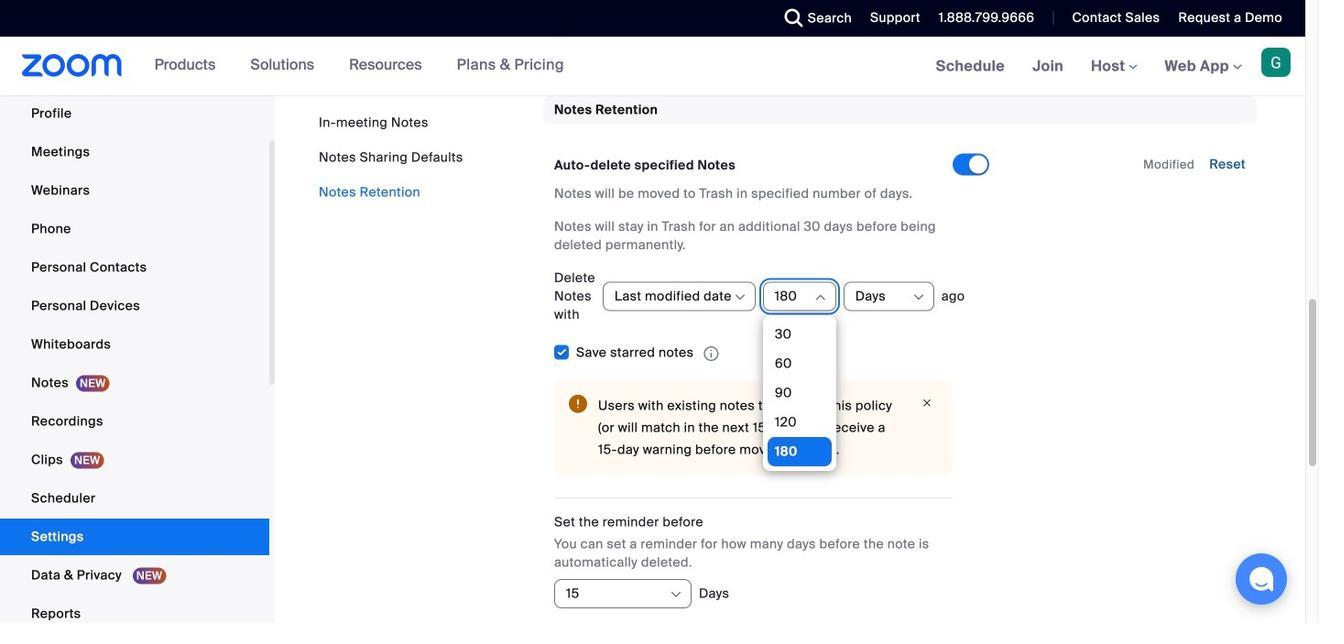 Task type: vqa. For each thing, say whether or not it's contained in the screenshot.
right icon at left bottom
no



Task type: describe. For each thing, give the bounding box(es) containing it.
meetings navigation
[[923, 37, 1306, 97]]

close image
[[917, 395, 939, 412]]

zoom logo image
[[22, 54, 122, 77]]

0 horizontal spatial show options image
[[669, 588, 684, 602]]

application inside notes retention element
[[577, 344, 726, 362]]

product information navigation
[[141, 37, 578, 95]]

1 horizontal spatial show options image
[[733, 290, 748, 305]]

warning image
[[569, 395, 588, 414]]

open chat image
[[1249, 566, 1275, 592]]

alert inside notes retention element
[[555, 381, 953, 476]]

delete notes after 180 day list box
[[768, 320, 832, 467]]



Task type: locate. For each thing, give the bounding box(es) containing it.
notes retention element
[[544, 96, 1258, 623]]

alert
[[555, 381, 953, 476]]

profile picture image
[[1262, 48, 1292, 77]]

banner
[[0, 37, 1306, 97]]

hide options image
[[814, 290, 828, 305]]

menu bar
[[319, 114, 464, 202]]

2 horizontal spatial show options image
[[912, 290, 927, 305]]

application
[[577, 344, 726, 362]]

personal menu menu
[[0, 57, 269, 623]]

show options image
[[733, 290, 748, 305], [912, 290, 927, 305], [669, 588, 684, 602]]



